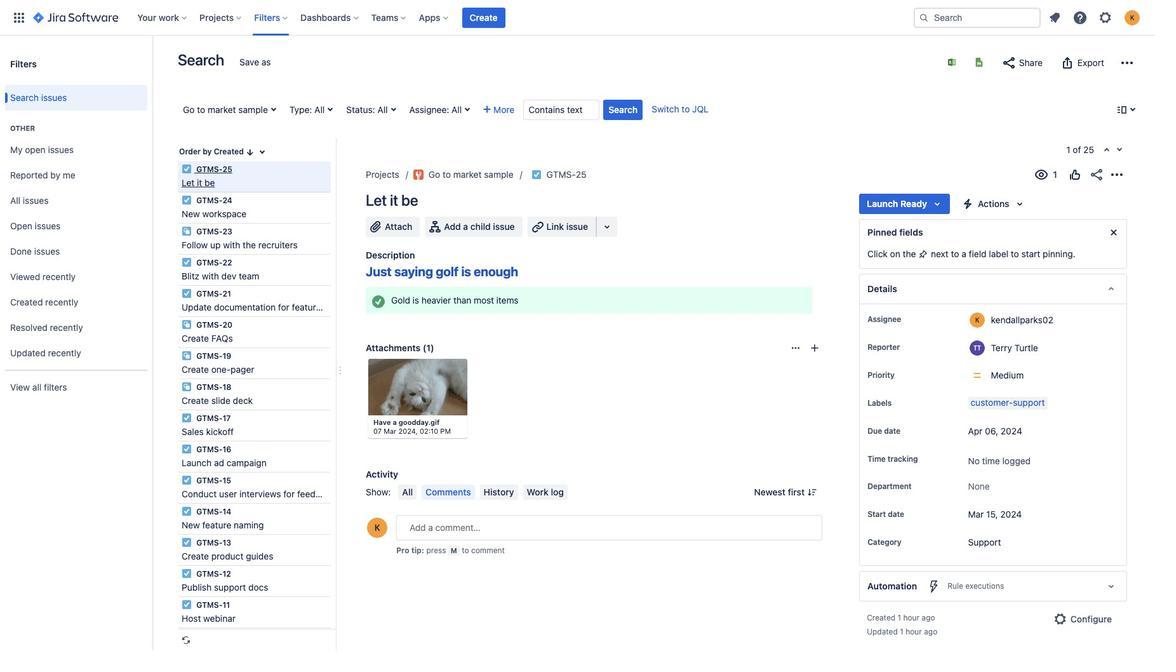 Task type: locate. For each thing, give the bounding box(es) containing it.
1 vertical spatial by
[[50, 169, 60, 180]]

0 vertical spatial let it be
[[182, 177, 215, 188]]

1 horizontal spatial with
[[223, 240, 240, 250]]

task image down order
[[182, 164, 192, 174]]

go to market sample up order by created link
[[183, 104, 268, 115]]

the left recruiters
[[243, 240, 256, 250]]

by right order
[[203, 147, 212, 156]]

configure link
[[1048, 610, 1120, 630]]

recently for created recently
[[45, 296, 78, 307]]

viewed recently
[[10, 271, 76, 282]]

0 horizontal spatial a
[[463, 221, 468, 232]]

sample
[[239, 104, 268, 115], [484, 169, 514, 180]]

1 vertical spatial hour
[[906, 627, 923, 637]]

1 new from the top
[[182, 208, 200, 219]]

gtms-25 link
[[547, 167, 587, 182]]

1 horizontal spatial search
[[178, 51, 224, 69]]

go to market sample image
[[414, 170, 424, 180]]

1 vertical spatial be
[[402, 191, 418, 209]]

0 horizontal spatial with
[[202, 271, 219, 281]]

it
[[197, 177, 202, 188], [390, 191, 398, 209]]

recently up created recently
[[43, 271, 76, 282]]

blitz
[[182, 271, 200, 281]]

Add a comment… field
[[397, 515, 823, 541]]

delete image
[[447, 365, 462, 380]]

sub task image for create slide deck
[[182, 382, 192, 392]]

medium
[[992, 370, 1024, 381]]

issues up other "heading"
[[41, 92, 67, 103]]

more information about this user image for terry turtle
[[970, 341, 985, 356]]

date left the 'due date pin to top. only you can see pinned fields.' icon
[[885, 426, 901, 436]]

1 vertical spatial market
[[454, 169, 482, 180]]

be up gtms-24
[[205, 177, 215, 188]]

gtms- up update
[[196, 289, 223, 299]]

projects left go to market sample image
[[366, 169, 400, 180]]

help image
[[1073, 10, 1088, 25]]

issue inside button
[[567, 221, 588, 232]]

create for create slide deck
[[182, 395, 209, 406]]

1 horizontal spatial projects
[[366, 169, 400, 180]]

by inside order by created link
[[203, 147, 212, 156]]

search image
[[919, 12, 930, 23]]

launch up pinned
[[867, 198, 899, 209]]

0 vertical spatial date
[[885, 426, 901, 436]]

recently down created recently link
[[50, 322, 83, 333]]

task image for create product guides
[[182, 538, 192, 548]]

launch inside dropdown button
[[867, 198, 899, 209]]

notifications image
[[1048, 10, 1063, 25]]

mar 15, 2024
[[969, 509, 1023, 520]]

updated inside "link"
[[10, 347, 46, 358]]

all right "show:"
[[402, 487, 413, 498]]

gtms- up create one-pager
[[196, 351, 223, 361]]

gtms- for slide
[[196, 383, 223, 392]]

3 sub task image from the top
[[182, 382, 192, 392]]

5 task image from the top
[[182, 600, 192, 610]]

sample up child
[[484, 169, 514, 180]]

new for new workspace
[[182, 208, 200, 219]]

1 horizontal spatial be
[[402, 191, 418, 209]]

search inside button
[[609, 104, 638, 115]]

gtms-22
[[194, 258, 232, 268]]

gtms- up conduct
[[196, 476, 223, 485]]

my
[[10, 144, 23, 155]]

terry turtle
[[992, 342, 1039, 353]]

jql
[[693, 104, 709, 114]]

gtms- up new feature naming
[[196, 507, 223, 517]]

reported by me
[[10, 169, 75, 180]]

it up attach button
[[390, 191, 398, 209]]

search up other
[[10, 92, 39, 103]]

details
[[868, 283, 898, 294]]

0 horizontal spatial by
[[50, 169, 60, 180]]

feature down "gtms-14"
[[202, 520, 232, 531]]

0 horizontal spatial be
[[205, 177, 215, 188]]

feature left update
[[292, 302, 321, 313]]

2 task image from the top
[[182, 257, 192, 268]]

1 horizontal spatial a
[[962, 248, 967, 259]]

all right the status:
[[378, 104, 388, 115]]

gtms- up new workspace
[[196, 196, 223, 205]]

1 vertical spatial support
[[214, 582, 246, 593]]

gtms- for workspace
[[196, 196, 223, 205]]

launch for launch ready
[[867, 198, 899, 209]]

tracking
[[888, 454, 919, 464]]

by inside reported by me link
[[50, 169, 60, 180]]

0 vertical spatial with
[[223, 240, 240, 250]]

gtms- up create faqs
[[196, 320, 223, 330]]

2024 for apr 06, 2024
[[1001, 426, 1023, 437]]

let it be
[[182, 177, 215, 188], [366, 191, 418, 209]]

go to market sample up add a child issue button
[[429, 169, 514, 180]]

0 vertical spatial support
[[1014, 397, 1046, 408]]

issue inside button
[[493, 221, 515, 232]]

1 vertical spatial let
[[366, 191, 387, 209]]

25
[[1084, 144, 1095, 155], [223, 165, 232, 174], [576, 169, 587, 180]]

create down gtms-18
[[182, 395, 209, 406]]

2 horizontal spatial created
[[867, 613, 896, 623]]

pinned
[[868, 227, 898, 238]]

1 horizontal spatial let it be
[[366, 191, 418, 209]]

projects inside dropdown button
[[200, 12, 234, 23]]

search for search button
[[609, 104, 638, 115]]

other
[[10, 124, 35, 132]]

1 vertical spatial go to market sample
[[429, 169, 514, 180]]

projects right the work at left
[[200, 12, 234, 23]]

link web pages and more image
[[600, 219, 615, 234]]

gtms- down new feature naming
[[196, 538, 223, 548]]

1 vertical spatial sub task image
[[182, 351, 192, 361]]

4 task image from the top
[[182, 506, 192, 517]]

(1)
[[423, 342, 434, 353]]

0 vertical spatial by
[[203, 147, 212, 156]]

search issues link
[[5, 85, 147, 111]]

fields
[[900, 227, 924, 238]]

task image down conduct
[[182, 506, 192, 517]]

all right type:
[[315, 104, 325, 115]]

0 vertical spatial more information about this user image
[[970, 313, 985, 328]]

actions image
[[1110, 167, 1125, 182]]

description
[[366, 250, 415, 261]]

0 horizontal spatial go
[[183, 104, 195, 115]]

all for assignee: all
[[452, 104, 462, 115]]

time tracking pin to top. only you can see pinned fields. image
[[921, 454, 931, 464]]

launch down gtms-16 at the left of the page
[[182, 458, 212, 468]]

0 horizontal spatial created
[[10, 296, 43, 307]]

sub task image left gtms-18
[[182, 382, 192, 392]]

market up order by created link
[[208, 104, 236, 115]]

create inside button
[[470, 12, 498, 23]]

2 new from the top
[[182, 520, 200, 531]]

projects for the projects 'link'
[[366, 169, 400, 180]]

create right apps dropdown button
[[470, 12, 498, 23]]

search inside group
[[10, 92, 39, 103]]

1 vertical spatial feature
[[202, 520, 232, 531]]

created inside the created 1 hour ago updated 1 hour ago
[[867, 613, 896, 623]]

open in microsoft excel image
[[947, 57, 958, 67]]

0 vertical spatial let
[[182, 177, 195, 188]]

gtms- down order by created at left top
[[196, 165, 223, 174]]

0 horizontal spatial let it be
[[182, 177, 215, 188]]

task image
[[182, 164, 192, 174], [182, 257, 192, 268], [182, 288, 192, 299], [182, 506, 192, 517], [182, 600, 192, 610]]

all issues
[[10, 195, 49, 206]]

let it be up attach button
[[366, 191, 418, 209]]

sample up small icon
[[239, 104, 268, 115]]

date right start
[[888, 510, 905, 519]]

0 horizontal spatial projects
[[200, 12, 234, 23]]

by for reported
[[50, 169, 60, 180]]

0 vertical spatial is
[[462, 264, 471, 279]]

created inside created recently link
[[10, 296, 43, 307]]

2024 right 06,
[[1001, 426, 1023, 437]]

1 vertical spatial it
[[390, 191, 398, 209]]

search
[[178, 51, 224, 69], [10, 92, 39, 103], [609, 104, 638, 115]]

1 horizontal spatial go to market sample
[[429, 169, 514, 180]]

task image up the sales
[[182, 413, 192, 423]]

25 right of
[[1084, 144, 1095, 155]]

2 vertical spatial created
[[867, 613, 896, 623]]

link
[[547, 221, 564, 232]]

gtms- for user
[[196, 476, 223, 485]]

open in google sheets image
[[975, 57, 985, 67]]

3 task image from the top
[[182, 288, 192, 299]]

let it be up gtms-24
[[182, 177, 215, 188]]

task image up 'publish'
[[182, 569, 192, 579]]

be down go to market sample image
[[402, 191, 418, 209]]

1 horizontal spatial market
[[454, 169, 482, 180]]

sub task image left gtms-19
[[182, 351, 192, 361]]

newest
[[755, 487, 786, 498]]

0 horizontal spatial market
[[208, 104, 236, 115]]

gtms-16
[[194, 445, 232, 454]]

details element
[[860, 274, 1128, 304]]

work
[[527, 487, 549, 498]]

issue right child
[[493, 221, 515, 232]]

a left field
[[962, 248, 967, 259]]

task image for launch ad campaign
[[182, 444, 192, 454]]

support
[[1014, 397, 1046, 408], [214, 582, 246, 593]]

15
[[223, 476, 231, 485]]

1 vertical spatial go
[[429, 169, 440, 180]]

gtms- for up
[[196, 227, 223, 236]]

2 horizontal spatial search
[[609, 104, 638, 115]]

1 vertical spatial projects
[[366, 169, 400, 180]]

next issue 'gtms-24' ( type 'j' ) image
[[1115, 145, 1125, 155]]

25 down order by created link
[[223, 165, 232, 174]]

issue right link
[[567, 221, 588, 232]]

no
[[969, 456, 980, 466]]

reported by me link
[[5, 163, 147, 188]]

menu bar
[[396, 485, 571, 500]]

no time logged
[[969, 456, 1031, 466]]

issues for open issues
[[35, 220, 61, 231]]

0 vertical spatial filters
[[254, 12, 280, 23]]

1 vertical spatial filters
[[10, 58, 37, 69]]

1 horizontal spatial issue
[[567, 221, 588, 232]]

priority pin to top. only you can see pinned fields. image
[[898, 370, 908, 381]]

all for status: all
[[378, 104, 388, 115]]

support
[[969, 537, 1002, 548]]

market right go to market sample image
[[454, 169, 482, 180]]

1 horizontal spatial 25
[[576, 169, 587, 180]]

banner
[[0, 0, 1156, 36]]

1 horizontal spatial by
[[203, 147, 212, 156]]

a
[[463, 221, 468, 232], [962, 248, 967, 259]]

1 horizontal spatial feature
[[292, 302, 321, 313]]

let down the projects 'link'
[[366, 191, 387, 209]]

attachments menu image
[[791, 343, 801, 353]]

0 horizontal spatial it
[[197, 177, 202, 188]]

1 horizontal spatial updated
[[867, 627, 898, 637]]

new
[[182, 208, 200, 219], [182, 520, 200, 531]]

as
[[262, 57, 271, 67]]

0 horizontal spatial let
[[182, 177, 195, 188]]

1 vertical spatial search
[[10, 92, 39, 103]]

create down gtms-19
[[182, 364, 209, 375]]

go right go to market sample image
[[429, 169, 440, 180]]

it up gtms-24
[[197, 177, 202, 188]]

0 vertical spatial search
[[178, 51, 224, 69]]

0 horizontal spatial updated
[[10, 347, 46, 358]]

created left small icon
[[214, 147, 244, 156]]

launch
[[867, 198, 899, 209], [182, 458, 212, 468]]

go up order
[[183, 104, 195, 115]]

updated inside the created 1 hour ago updated 1 hour ago
[[867, 627, 898, 637]]

0 vertical spatial go
[[183, 104, 195, 115]]

by for order
[[203, 147, 212, 156]]

add
[[444, 221, 461, 232]]

issues for done issues
[[34, 246, 60, 256]]

0 horizontal spatial search
[[10, 92, 39, 103]]

with
[[223, 240, 240, 250], [202, 271, 219, 281]]

newest first
[[755, 487, 805, 498]]

all button
[[399, 485, 417, 500]]

add attachment image
[[810, 343, 820, 353]]

gtms- for one-
[[196, 351, 223, 361]]

just saying golf is enough
[[366, 264, 519, 279]]

0 vertical spatial created
[[214, 147, 244, 156]]

ready
[[901, 198, 928, 209]]

0 horizontal spatial is
[[413, 295, 419, 306]]

create down gtms-13
[[182, 551, 209, 562]]

terry
[[992, 342, 1013, 353]]

0 vertical spatial a
[[463, 221, 468, 232]]

task image up blitz
[[182, 257, 192, 268]]

1 sub task image from the top
[[182, 226, 192, 236]]

resolved recently
[[10, 322, 83, 333]]

projects link
[[366, 167, 400, 182]]

all up open at left top
[[10, 195, 20, 206]]

task image left gtms-24
[[182, 195, 192, 205]]

1 vertical spatial with
[[202, 271, 219, 281]]

2 sub task image from the top
[[182, 351, 192, 361]]

due date pin to top. only you can see pinned fields. image
[[904, 426, 914, 437]]

1 horizontal spatial launch
[[867, 198, 899, 209]]

1 issue from the left
[[493, 221, 515, 232]]

1 vertical spatial new
[[182, 520, 200, 531]]

all inside other group
[[10, 195, 20, 206]]

webinar
[[203, 613, 236, 624]]

reporter pin to top. only you can see pinned fields. image
[[903, 342, 913, 353]]

small image
[[245, 147, 255, 158]]

main content
[[153, 36, 1156, 651]]

task image up the host
[[182, 600, 192, 610]]

update documentation for feature update
[[182, 302, 352, 313]]

task image for new feature naming
[[182, 506, 192, 517]]

for right documentation on the top left
[[278, 302, 290, 313]]

gtms- up ad
[[196, 445, 223, 454]]

gtms-15
[[194, 476, 231, 485]]

history
[[484, 487, 514, 498]]

new down "gtms-14"
[[182, 520, 200, 531]]

1 task image from the top
[[182, 164, 192, 174]]

issues for all issues
[[23, 195, 49, 206]]

0 horizontal spatial sample
[[239, 104, 268, 115]]

support for customer-
[[1014, 397, 1046, 408]]

2 2024 from the top
[[1001, 509, 1023, 520]]

2 vertical spatial 1
[[901, 627, 904, 637]]

by
[[203, 147, 212, 156], [50, 169, 60, 180]]

go to market sample inside dropdown button
[[183, 104, 268, 115]]

1 horizontal spatial filters
[[254, 12, 280, 23]]

2024 right the 15,
[[1001, 509, 1023, 520]]

0 vertical spatial feature
[[292, 302, 321, 313]]

your profile and settings image
[[1125, 10, 1141, 25]]

for left feedback
[[284, 489, 295, 499]]

0 vertical spatial sub task image
[[182, 226, 192, 236]]

launch ready
[[867, 198, 928, 209]]

0 horizontal spatial launch
[[182, 458, 212, 468]]

recruiters
[[258, 240, 298, 250]]

gtms-25 up link issue
[[547, 169, 587, 180]]

sub task image for follow up with the recruiters
[[182, 226, 192, 236]]

task image down the sales
[[182, 444, 192, 454]]

1 vertical spatial launch
[[182, 458, 212, 468]]

support down 12
[[214, 582, 246, 593]]

enough
[[474, 264, 519, 279]]

filters up the 'as'
[[254, 12, 280, 23]]

gtms-25 down order by created at left top
[[194, 165, 232, 174]]

start
[[868, 510, 886, 519]]

recently inside "link"
[[48, 347, 81, 358]]

issues inside group
[[41, 92, 67, 103]]

by left the me
[[50, 169, 60, 180]]

with down 23
[[223, 240, 240, 250]]

new down gtms-24
[[182, 208, 200, 219]]

recently down resolved recently link
[[48, 347, 81, 358]]

2 more information about this user image from the top
[[970, 341, 985, 356]]

date for start date
[[888, 510, 905, 519]]

2 issue from the left
[[567, 221, 588, 232]]

updated down automation
[[867, 627, 898, 637]]

done
[[10, 246, 32, 256]]

feature
[[292, 302, 321, 313], [202, 520, 232, 531]]

0 vertical spatial market
[[208, 104, 236, 115]]

1 horizontal spatial it
[[390, 191, 398, 209]]

1 2024 from the top
[[1001, 426, 1023, 437]]

gtms- left copy link to issue image at the right top of page
[[547, 169, 576, 180]]

go inside dropdown button
[[183, 104, 195, 115]]

25 up link issue
[[576, 169, 587, 180]]

status: all
[[346, 104, 388, 115]]

work log
[[527, 487, 564, 498]]

teams
[[371, 12, 399, 23]]

search down projects dropdown button
[[178, 51, 224, 69]]

field
[[969, 248, 987, 259]]

to up order by created at left top
[[197, 104, 205, 115]]

sub task image up follow
[[182, 226, 192, 236]]

guides
[[246, 551, 274, 562]]

search button
[[604, 100, 643, 120]]

1 horizontal spatial support
[[1014, 397, 1046, 408]]

more information about this user image
[[970, 313, 985, 328], [970, 341, 985, 356]]

gtms- up 'publish'
[[196, 569, 223, 579]]

1 vertical spatial date
[[888, 510, 905, 519]]

1 vertical spatial 2024
[[1001, 509, 1023, 520]]

gtms- for documentation
[[196, 289, 223, 299]]

done issues
[[10, 246, 60, 256]]

customer-
[[971, 397, 1014, 408]]

go to market sample link
[[414, 167, 514, 182]]

all issues link
[[5, 188, 147, 214]]

gtms- for support
[[196, 569, 223, 579]]

1 vertical spatial updated
[[867, 627, 898, 637]]

to right the next
[[952, 248, 960, 259]]

view
[[10, 382, 30, 392]]

the
[[243, 240, 256, 250], [903, 248, 917, 259]]

issues for search issues
[[41, 92, 67, 103]]

search issues group
[[5, 81, 147, 114]]

0 vertical spatial hour
[[904, 613, 920, 623]]

vote options: no one has voted for this issue yet. image
[[1068, 167, 1083, 182]]

interviews
[[240, 489, 281, 499]]

gtms- up sales kickoff
[[196, 414, 223, 423]]

sub task image
[[182, 226, 192, 236], [182, 351, 192, 361], [182, 382, 192, 392]]

0 horizontal spatial support
[[214, 582, 246, 593]]

done issues link
[[5, 239, 147, 264]]

1 more information about this user image from the top
[[970, 313, 985, 328]]

search left switch
[[609, 104, 638, 115]]

hide message image
[[1107, 225, 1122, 240]]

more information about this user image left terry
[[970, 341, 985, 356]]

task image up conduct
[[182, 475, 192, 485]]

ad
[[214, 458, 224, 468]]

jira software image
[[33, 10, 118, 25], [33, 10, 118, 25]]

let up gtms-24
[[182, 177, 195, 188]]

next to a field label to start pinning.
[[929, 248, 1076, 259]]

created down viewed
[[10, 296, 43, 307]]

0 vertical spatial new
[[182, 208, 200, 219]]

gtms- up the up
[[196, 227, 223, 236]]

work log button
[[523, 485, 568, 500]]

17
[[223, 414, 231, 423]]

0 vertical spatial go to market sample
[[183, 104, 268, 115]]

gtms- up 'host webinar'
[[196, 600, 223, 610]]

filters up search issues
[[10, 58, 37, 69]]

Search field
[[914, 7, 1041, 28]]

1 vertical spatial sample
[[484, 169, 514, 180]]

sidebar navigation image
[[139, 51, 166, 76]]

the right on
[[903, 248, 917, 259]]

0 horizontal spatial gtms-25
[[194, 165, 232, 174]]

1 vertical spatial created
[[10, 296, 43, 307]]

1 vertical spatial more information about this user image
[[970, 341, 985, 356]]

task image
[[532, 170, 542, 180], [182, 195, 192, 205], [182, 413, 192, 423], [182, 444, 192, 454], [182, 475, 192, 485], [182, 538, 192, 548], [182, 569, 192, 579]]

recently for updated recently
[[48, 347, 81, 358]]

your work
[[137, 12, 179, 23]]

market inside dropdown button
[[208, 104, 236, 115]]

issues right open at left top
[[35, 220, 61, 231]]



Task type: vqa. For each thing, say whether or not it's contained in the screenshot.


Task type: describe. For each thing, give the bounding box(es) containing it.
0 horizontal spatial feature
[[202, 520, 232, 531]]

dev
[[222, 271, 237, 281]]

deck
[[233, 395, 253, 406]]

2024 for mar 15, 2024
[[1001, 509, 1023, 520]]

type: all
[[290, 104, 325, 115]]

0 vertical spatial it
[[197, 177, 202, 188]]

create button
[[462, 7, 506, 28]]

launch ad campaign
[[182, 458, 267, 468]]

Search issues using keywords text field
[[524, 100, 600, 120]]

task image for blitz with dev team
[[182, 257, 192, 268]]

dashboards button
[[297, 7, 364, 28]]

click
[[868, 248, 888, 259]]

16
[[223, 445, 232, 454]]

time
[[868, 454, 886, 464]]

to right m
[[462, 546, 469, 555]]

2 horizontal spatial 25
[[1084, 144, 1095, 155]]

switch to jql
[[652, 104, 709, 114]]

0 horizontal spatial filters
[[10, 58, 37, 69]]

0 vertical spatial for
[[278, 302, 290, 313]]

filters
[[44, 382, 67, 392]]

gtms- for it
[[196, 165, 223, 174]]

appswitcher icon image
[[11, 10, 27, 25]]

14
[[223, 507, 232, 517]]

1 vertical spatial is
[[413, 295, 419, 306]]

history button
[[480, 485, 518, 500]]

more information about this user image for kendallparks02
[[970, 313, 985, 328]]

projects for projects dropdown button
[[200, 12, 234, 23]]

update
[[324, 302, 352, 313]]

to left jql
[[682, 104, 690, 114]]

automation
[[868, 581, 918, 592]]

kickoff
[[206, 426, 234, 437]]

gtms-18
[[194, 383, 232, 392]]

gtms-17
[[194, 414, 231, 423]]

create for create
[[470, 12, 498, 23]]

date for due date
[[885, 426, 901, 436]]

assignee
[[868, 315, 902, 324]]

task image for host webinar
[[182, 600, 192, 610]]

viewed recently link
[[5, 264, 147, 290]]

save
[[240, 57, 259, 67]]

0 vertical spatial ago
[[922, 613, 936, 623]]

create for create one-pager
[[182, 364, 209, 375]]

reporter
[[868, 342, 900, 352]]

0 horizontal spatial the
[[243, 240, 256, 250]]

15,
[[987, 509, 999, 520]]

recently for viewed recently
[[43, 271, 76, 282]]

most
[[474, 295, 494, 306]]

1 horizontal spatial gtms-25
[[547, 169, 587, 180]]

1 vertical spatial a
[[962, 248, 967, 259]]

turtle
[[1015, 342, 1039, 353]]

department
[[868, 482, 912, 491]]

gtms-20
[[194, 320, 233, 330]]

label
[[990, 248, 1009, 259]]

follow
[[182, 240, 208, 250]]

other group
[[5, 111, 147, 370]]

assignee: all
[[410, 104, 462, 115]]

gtms- for ad
[[196, 445, 223, 454]]

executions
[[966, 582, 1005, 591]]

1 vertical spatial ago
[[925, 627, 938, 637]]

create one-pager
[[182, 364, 255, 375]]

1 vertical spatial for
[[284, 489, 295, 499]]

sub task image for create one-pager
[[182, 351, 192, 361]]

24
[[223, 196, 233, 205]]

12
[[223, 569, 231, 579]]

dashboards
[[301, 12, 351, 23]]

1 horizontal spatial go
[[429, 169, 440, 180]]

gtms- for webinar
[[196, 600, 223, 610]]

11
[[223, 600, 230, 610]]

recently for resolved recently
[[50, 322, 83, 333]]

save as
[[240, 57, 271, 67]]

time
[[983, 456, 1001, 466]]

comments
[[426, 487, 471, 498]]

all inside button
[[402, 487, 413, 498]]

order
[[179, 147, 201, 156]]

viewed
[[10, 271, 40, 282]]

order by created
[[179, 147, 244, 156]]

created recently link
[[5, 290, 147, 315]]

sales kickoff
[[182, 426, 234, 437]]

reported
[[10, 169, 48, 180]]

log
[[551, 487, 564, 498]]

task image for conduct user interviews for feedback
[[182, 475, 192, 485]]

sample inside dropdown button
[[239, 104, 268, 115]]

due
[[868, 426, 883, 436]]

1 vertical spatial 1
[[898, 613, 902, 623]]

export button
[[1054, 53, 1111, 73]]

created 1 hour ago updated 1 hour ago
[[867, 613, 938, 637]]

more actions image
[[1122, 55, 1134, 71]]

attach
[[385, 221, 413, 232]]

rule
[[948, 582, 964, 591]]

issues right open at the left of the page
[[48, 144, 74, 155]]

task image for let it be
[[182, 164, 192, 174]]

1 horizontal spatial the
[[903, 248, 917, 259]]

naming
[[234, 520, 264, 531]]

settings image
[[1099, 10, 1114, 25]]

docs
[[249, 582, 268, 593]]

add a child issue
[[444, 221, 515, 232]]

first
[[788, 487, 805, 498]]

your
[[137, 12, 156, 23]]

teams button
[[368, 7, 411, 28]]

category
[[868, 538, 902, 547]]

20
[[223, 320, 233, 330]]

pager
[[231, 364, 255, 375]]

filters inside dropdown button
[[254, 12, 280, 23]]

more
[[494, 104, 515, 115]]

create for create faqs
[[182, 333, 209, 344]]

export
[[1078, 57, 1105, 68]]

0 horizontal spatial 25
[[223, 165, 232, 174]]

a inside button
[[463, 221, 468, 232]]

logged
[[1003, 456, 1031, 466]]

launch for launch ad campaign
[[182, 458, 212, 468]]

0 vertical spatial be
[[205, 177, 215, 188]]

to left start
[[1011, 248, 1020, 259]]

save as button
[[233, 52, 277, 72]]

25 inside gtms-25 link
[[576, 169, 587, 180]]

panel success image
[[371, 294, 386, 309]]

automation element
[[860, 571, 1128, 602]]

switch
[[652, 104, 680, 114]]

other heading
[[5, 123, 147, 133]]

gtms-13
[[194, 538, 231, 548]]

1 of 25
[[1067, 144, 1095, 155]]

search for search issues
[[10, 92, 39, 103]]

gtms- for with
[[196, 258, 223, 268]]

task image for sales kickoff
[[182, 413, 192, 423]]

task image for update documentation for feature update
[[182, 288, 192, 299]]

campaign
[[227, 458, 267, 468]]

gtms-23
[[194, 227, 232, 236]]

21
[[223, 289, 231, 299]]

none
[[969, 481, 990, 492]]

pinned fields
[[868, 227, 924, 238]]

task image for new workspace
[[182, 195, 192, 205]]

task image for publish support docs
[[182, 569, 192, 579]]

add a child issue button
[[425, 217, 523, 237]]

1 horizontal spatial sample
[[484, 169, 514, 180]]

share link
[[996, 53, 1050, 73]]

create product guides
[[182, 551, 274, 562]]

m
[[451, 546, 457, 555]]

gold is heavier than most items
[[391, 295, 519, 306]]

create for create product guides
[[182, 551, 209, 562]]

create slide deck
[[182, 395, 253, 406]]

blitz with dev team
[[182, 271, 259, 281]]

on
[[891, 248, 901, 259]]

of
[[1073, 144, 1082, 155]]

gtms- for product
[[196, 538, 223, 548]]

gtms-21
[[194, 289, 231, 299]]

sub task image
[[182, 320, 192, 330]]

primary element
[[8, 0, 904, 35]]

task image left gtms-25 link at the top of the page
[[532, 170, 542, 180]]

18
[[223, 383, 232, 392]]

menu bar containing all
[[396, 485, 571, 500]]

banner containing your work
[[0, 0, 1156, 36]]

copy link to issue image
[[584, 169, 594, 179]]

apr 06, 2024
[[969, 426, 1023, 437]]

download image
[[425, 365, 440, 380]]

configure
[[1071, 614, 1113, 625]]

to right go to market sample image
[[443, 169, 451, 180]]

created inside order by created link
[[214, 147, 244, 156]]

gtms- for faqs
[[196, 320, 223, 330]]

gtms- for feature
[[196, 507, 223, 517]]

06,
[[986, 426, 999, 437]]

0 vertical spatial 1
[[1067, 144, 1071, 155]]

new feature naming
[[182, 520, 264, 531]]

to inside dropdown button
[[197, 104, 205, 115]]

link issue button
[[528, 217, 597, 237]]

gtms- for kickoff
[[196, 414, 223, 423]]

all for type: all
[[315, 104, 325, 115]]

not available - this is the first issue image
[[1102, 146, 1113, 156]]

gtms-24
[[194, 196, 233, 205]]

1 horizontal spatial let
[[366, 191, 387, 209]]

1 vertical spatial let it be
[[366, 191, 418, 209]]

created for created 1 hour ago updated 1 hour ago
[[867, 613, 896, 623]]

support for publish
[[214, 582, 246, 593]]

created for created recently
[[10, 296, 43, 307]]

new for new feature naming
[[182, 520, 200, 531]]



